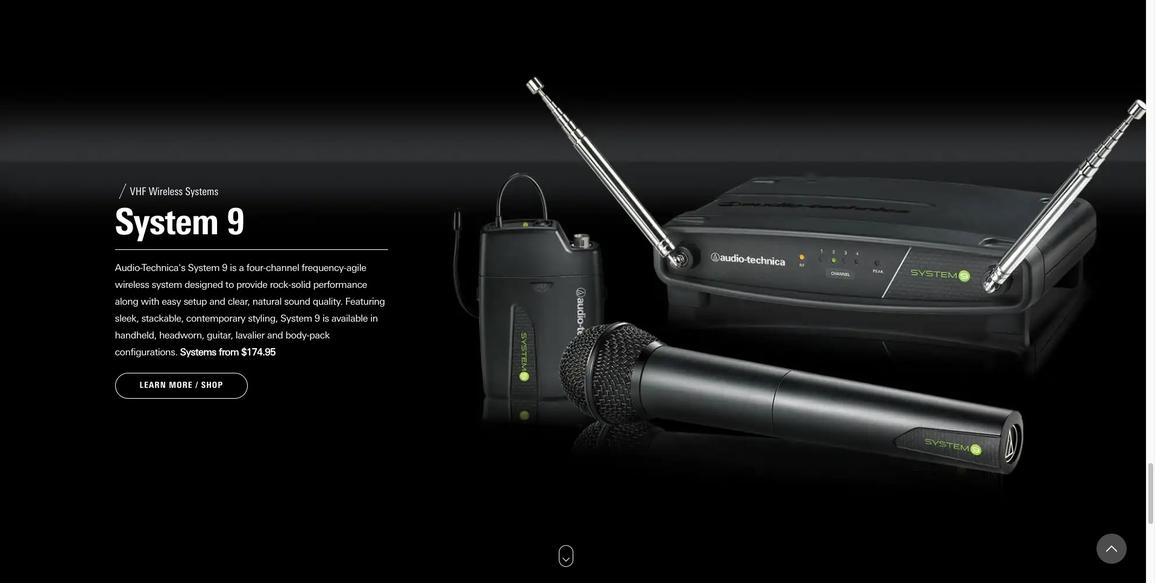 Task type: vqa. For each thing, say whether or not it's contained in the screenshot.
U.S,
no



Task type: describe. For each thing, give the bounding box(es) containing it.
in
[[370, 313, 378, 325]]

audio-technica's system 9 is a four-channel frequency-agile wireless system designed to provide rock-solid performance along with easy setup and clear, natural sound quality. featuring sleek, stackable, contemporary styling, system 9 is available in handheld, headworn, guitar, lavalier and body-pack configurations.
[[115, 263, 385, 358]]

$174.95
[[241, 347, 276, 358]]

styling,
[[248, 313, 278, 325]]

solid
[[291, 279, 311, 291]]

0 vertical spatial 9
[[222, 263, 227, 274]]

pack
[[309, 330, 330, 342]]

quality.
[[313, 296, 343, 308]]

setup
[[184, 296, 207, 308]]

available
[[331, 313, 368, 325]]

agile
[[346, 263, 366, 274]]

arrow up image
[[1106, 544, 1117, 555]]

contemporary
[[186, 313, 245, 325]]

sound
[[284, 296, 310, 308]]

1 horizontal spatial is
[[322, 313, 329, 325]]

more
[[169, 381, 193, 391]]

shop
[[201, 381, 223, 391]]

systems from $174.95
[[180, 347, 276, 358]]

body-
[[285, 330, 309, 342]]

with
[[141, 296, 159, 308]]

technica's
[[142, 263, 185, 274]]

learn
[[140, 381, 166, 391]]

0 vertical spatial system
[[188, 263, 220, 274]]

rock-
[[270, 279, 291, 291]]

from
[[219, 347, 239, 358]]

learn more / shop button
[[115, 373, 248, 399]]

/
[[196, 381, 198, 391]]



Task type: locate. For each thing, give the bounding box(es) containing it.
stackable,
[[141, 313, 184, 325]]

learn more / shop
[[140, 381, 223, 391]]

systems
[[180, 347, 216, 358]]

0 vertical spatial is
[[230, 263, 236, 274]]

clear,
[[228, 296, 250, 308]]

sleek,
[[115, 313, 139, 325]]

0 horizontal spatial is
[[230, 263, 236, 274]]

a
[[239, 263, 244, 274]]

easy
[[162, 296, 181, 308]]

1 horizontal spatial 9
[[315, 313, 320, 325]]

1 vertical spatial and
[[267, 330, 283, 342]]

headworn,
[[159, 330, 204, 342]]

channel
[[266, 263, 299, 274]]

audio-
[[115, 263, 142, 274]]

system
[[152, 279, 182, 291]]

guitar,
[[207, 330, 233, 342]]

learn more / shop link
[[115, 373, 248, 399]]

along
[[115, 296, 138, 308]]

system up designed at the left of the page
[[188, 263, 220, 274]]

0 horizontal spatial system
[[188, 263, 220, 274]]

designed
[[184, 279, 223, 291]]

9
[[222, 263, 227, 274], [315, 313, 320, 325]]

is left a
[[230, 263, 236, 274]]

system down the sound
[[280, 313, 312, 325]]

9 left a
[[222, 263, 227, 274]]

0 vertical spatial and
[[209, 296, 225, 308]]

is down quality.
[[322, 313, 329, 325]]

featuring
[[345, 296, 385, 308]]

1 vertical spatial is
[[322, 313, 329, 325]]

is
[[230, 263, 236, 274], [322, 313, 329, 325]]

0 horizontal spatial 9
[[222, 263, 227, 274]]

and
[[209, 296, 225, 308], [267, 330, 283, 342]]

provide
[[236, 279, 267, 291]]

wireless
[[115, 279, 149, 291]]

to
[[225, 279, 234, 291]]

1 horizontal spatial system
[[280, 313, 312, 325]]

0 horizontal spatial and
[[209, 296, 225, 308]]

1 vertical spatial 9
[[315, 313, 320, 325]]

natural
[[252, 296, 282, 308]]

handheld,
[[115, 330, 157, 342]]

system
[[188, 263, 220, 274], [280, 313, 312, 325]]

four-
[[246, 263, 266, 274]]

1 horizontal spatial and
[[267, 330, 283, 342]]

and down "styling,"
[[267, 330, 283, 342]]

configurations.
[[115, 347, 178, 358]]

1 vertical spatial system
[[280, 313, 312, 325]]

and up contemporary
[[209, 296, 225, 308]]

9 up pack
[[315, 313, 320, 325]]

performance
[[313, 279, 367, 291]]

frequency-
[[302, 263, 346, 274]]

lavalier
[[236, 330, 265, 342]]



